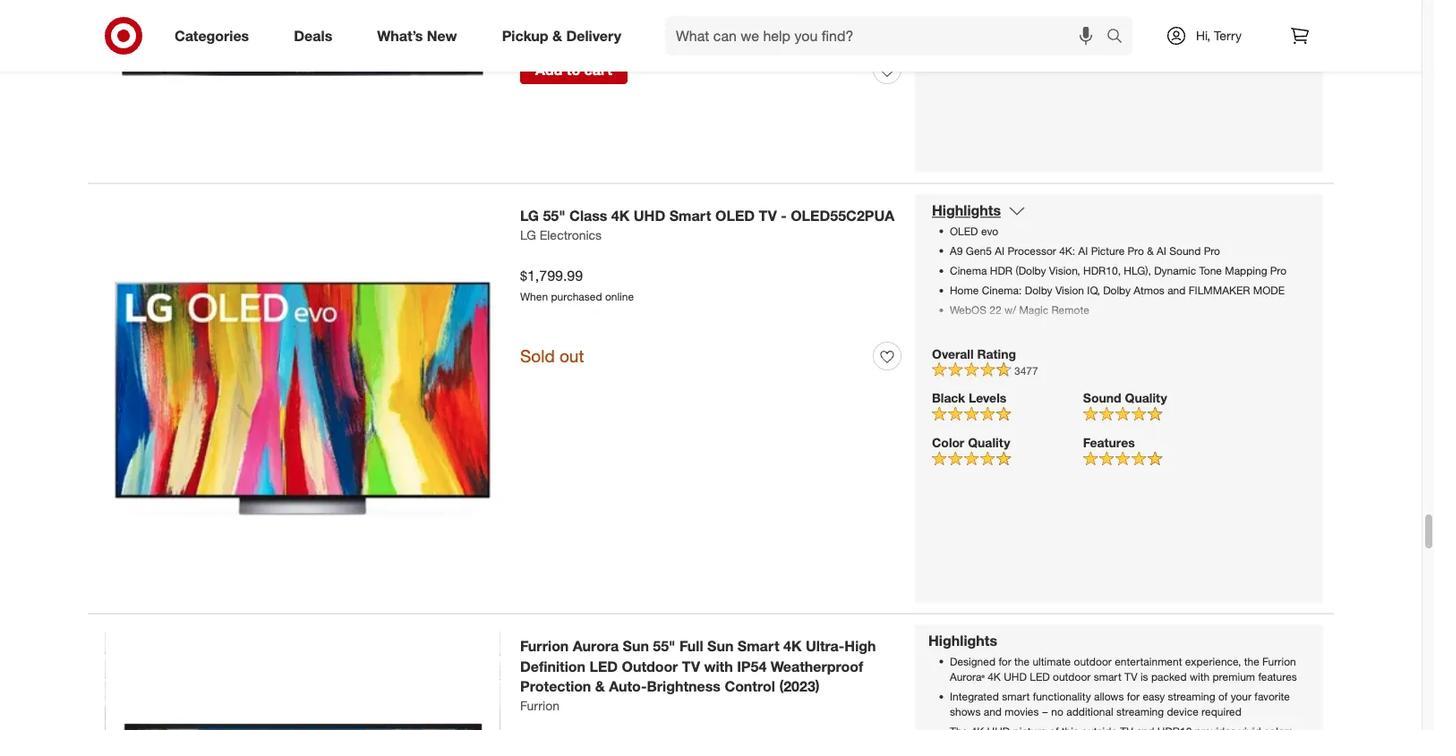 Task type: vqa. For each thing, say whether or not it's contained in the screenshot.
what's at the top left of the page
yes



Task type: locate. For each thing, give the bounding box(es) containing it.
sold out element
[[520, 344, 584, 369]]

1 vertical spatial and
[[984, 706, 1002, 719]]

lg right 300+
[[1225, 323, 1239, 337]]

pro up hlg), at top right
[[1128, 244, 1144, 258]]

1 horizontal spatial uhd
[[1004, 670, 1027, 684]]

tone
[[1199, 264, 1222, 277]]

lg
[[520, 207, 539, 224], [520, 227, 536, 243], [950, 323, 964, 337], [1225, 323, 1239, 337]]

4k right class
[[611, 207, 630, 224]]

out
[[560, 346, 584, 367]]

1 the from the left
[[1015, 655, 1030, 668]]

&
[[553, 27, 562, 44], [1147, 244, 1154, 258], [595, 679, 605, 696]]

outdoor
[[622, 658, 678, 676]]

entertainment
[[1115, 655, 1183, 668]]

2 horizontal spatial 4k
[[988, 670, 1001, 684]]

ai right 4k:
[[1079, 244, 1088, 258]]

sun
[[623, 638, 649, 655], [707, 638, 734, 655]]

premium
[[1213, 670, 1256, 684]]

vision
[[1056, 284, 1084, 297]]

pro up tone
[[1204, 244, 1221, 258]]

smart
[[1094, 670, 1122, 684], [1002, 690, 1030, 704]]

what's
[[377, 27, 423, 44]]

when
[[520, 290, 548, 304]]

1 horizontal spatial to
[[1079, 323, 1089, 337]]

0 vertical spatial 4k
[[611, 207, 630, 224]]

0 horizontal spatial smart
[[670, 207, 711, 224]]

highlights button
[[932, 202, 1026, 220]]

0 vertical spatial smart
[[1094, 670, 1122, 684]]

and
[[1168, 284, 1186, 297], [984, 706, 1002, 719]]

1 vertical spatial smart
[[738, 638, 780, 655]]

& up hlg), at top right
[[1147, 244, 1154, 258]]

2 horizontal spatial pro
[[1271, 264, 1287, 277]]

uhd up movies
[[1004, 670, 1027, 684]]

dolby right iq, at top
[[1103, 284, 1131, 297]]

your
[[1231, 690, 1252, 704]]

in
[[596, 13, 606, 29]]

quality right "color"
[[968, 435, 1010, 451]]

smart up allows
[[1094, 670, 1122, 684]]

0 horizontal spatial 55"
[[543, 207, 566, 224]]

the up premium
[[1244, 655, 1260, 668]]

furrion up favorite
[[1263, 655, 1296, 668]]

is
[[1141, 670, 1149, 684]]

with down experience,
[[1190, 670, 1210, 684]]

0 horizontal spatial quality
[[968, 435, 1010, 451]]

easy
[[1143, 690, 1165, 704]]

& left auto- at the bottom left
[[595, 679, 605, 696]]

and down dynamic
[[1168, 284, 1186, 297]]

dynamic
[[1154, 264, 1196, 277]]

0 horizontal spatial dolby
[[1025, 284, 1053, 297]]

for left easy at the bottom
[[1127, 690, 1140, 704]]

gen5
[[966, 244, 992, 258]]

1 horizontal spatial &
[[595, 679, 605, 696]]

0 vertical spatial uhd
[[634, 207, 666, 224]]

electronics
[[540, 227, 602, 243]]

0 horizontal spatial and
[[984, 706, 1002, 719]]

outdoor up functionality
[[1053, 670, 1091, 684]]

shows
[[950, 706, 981, 719]]

lg up lg electronics link on the left of page
[[520, 207, 539, 224]]

furrion inside 'designed for the ultimate outdoor entertainment experience, the furrion aurora® 4k uhd led outdoor smart tv is packed with premium features integrated smart functionality allows for easy streaming of your favorite shows and movies – no additional streaming device required'
[[1263, 655, 1296, 668]]

to down remote
[[1079, 323, 1089, 337]]

0 horizontal spatial oled
[[715, 207, 755, 224]]

cart
[[584, 61, 612, 78]]

1 vertical spatial highlights
[[929, 633, 998, 650]]

0 vertical spatial to
[[567, 61, 580, 78]]

0 horizontal spatial features
[[1083, 435, 1135, 451]]

ai left sound in the right top of the page
[[1157, 244, 1167, 258]]

55" up outdoor
[[653, 638, 676, 655]]

0 horizontal spatial to
[[567, 61, 580, 78]]

tv left is
[[1125, 670, 1138, 684]]

1 horizontal spatial quality
[[1125, 391, 1168, 406]]

1 horizontal spatial oled
[[950, 224, 978, 238]]

home
[[950, 284, 979, 297]]

55"
[[543, 207, 566, 224], [653, 638, 676, 655]]

lg down the 'webos'
[[950, 323, 964, 337]]

1 vertical spatial features
[[1258, 670, 1297, 684]]

55" up lg electronics link on the left of page
[[543, 207, 566, 224]]

ip54
[[737, 658, 767, 676]]

features inside 'designed for the ultimate outdoor entertainment experience, the furrion aurora® 4k uhd led outdoor smart tv is packed with premium features integrated smart functionality allows for easy streaming of your favorite shows and movies – no additional streaming device required'
[[1258, 670, 1297, 684]]

1 horizontal spatial smart
[[1094, 670, 1122, 684]]

1 horizontal spatial led
[[1030, 670, 1050, 684]]

outdoor up allows
[[1074, 655, 1112, 668]]

1 vertical spatial uhd
[[1004, 670, 1027, 684]]

streaming
[[1168, 690, 1216, 704], [1117, 706, 1164, 719]]

2 horizontal spatial tv
[[1125, 670, 1138, 684]]

black levels
[[932, 391, 1007, 406]]

& right not
[[553, 27, 562, 44]]

protection
[[520, 679, 591, 696]]

class
[[570, 207, 607, 224]]

furrion
[[520, 638, 569, 655], [1263, 655, 1296, 668], [520, 699, 560, 714]]

smart
[[670, 207, 711, 224], [738, 638, 780, 655]]

quality for sound quality
[[1125, 391, 1168, 406]]

0 horizontal spatial led
[[590, 658, 618, 676]]

2 vertical spatial 4k
[[988, 670, 1001, 684]]

hi, terry
[[1196, 28, 1242, 43]]

4k up weatherproof
[[784, 638, 802, 655]]

tv down full
[[682, 658, 700, 676]]

dolby up magic
[[1025, 284, 1053, 297]]

pro up mode
[[1271, 264, 1287, 277]]

and down integrated
[[984, 706, 1002, 719]]

0 horizontal spatial ai
[[995, 244, 1005, 258]]

lg 55" class 4k uhd smart oled tv - oled55c2pua image
[[105, 201, 500, 596], [105, 201, 500, 596]]

What can we help you find? suggestions appear below search field
[[665, 16, 1111, 56]]

0 vertical spatial and
[[1168, 284, 1186, 297]]

oled up α9
[[950, 224, 978, 238]]

1 vertical spatial quality
[[968, 435, 1010, 451]]

1 vertical spatial to
[[1079, 323, 1089, 337]]

4k down designed
[[988, 670, 1001, 684]]

oled left -
[[715, 207, 755, 224]]

features down sound
[[1083, 435, 1135, 451]]

of
[[1219, 690, 1228, 704]]

sound
[[1083, 391, 1122, 406]]

furrion up definition
[[520, 638, 569, 655]]

1 vertical spatial for
[[1127, 690, 1140, 704]]

auto-
[[609, 679, 647, 696]]

1 horizontal spatial ai
[[1079, 244, 1088, 258]]

0 horizontal spatial &
[[553, 27, 562, 44]]

rating
[[977, 346, 1016, 362]]

aurora
[[573, 638, 619, 655]]

1 horizontal spatial 55"
[[653, 638, 676, 655]]

4k
[[611, 207, 630, 224], [784, 638, 802, 655], [988, 670, 1001, 684]]

1 horizontal spatial smart
[[738, 638, 780, 655]]

ultra-
[[806, 638, 845, 655]]

0 horizontal spatial sun
[[623, 638, 649, 655]]

vision,
[[1049, 264, 1081, 277]]

2 vertical spatial &
[[595, 679, 605, 696]]

dolby
[[1025, 284, 1053, 297], [1103, 284, 1131, 297]]

1 vertical spatial 55"
[[653, 638, 676, 655]]

1 vertical spatial &
[[1147, 244, 1154, 258]]

furrion aurora sun 55" full sun smart 4k ultra-high definition led outdoor tv with ip54 weatherproof protection & auto-brightness control (2023) image
[[105, 632, 500, 731], [105, 632, 500, 731]]

cinema
[[950, 264, 987, 277]]

smart inside "furrion aurora sun 55" full sun smart 4k ultra-high definition led outdoor tv with ip54 weatherproof protection & auto-brightness control (2023) furrion"
[[738, 638, 780, 655]]

streaming down easy at the bottom
[[1117, 706, 1164, 719]]

the left ultimate
[[1015, 655, 1030, 668]]

0 vertical spatial 55"
[[543, 207, 566, 224]]

0 vertical spatial for
[[999, 655, 1012, 668]]

2 sun from the left
[[707, 638, 734, 655]]

0 horizontal spatial tv
[[682, 658, 700, 676]]

lg left electronics
[[520, 227, 536, 243]]

0 vertical spatial smart
[[670, 207, 711, 224]]

1 horizontal spatial and
[[1168, 284, 1186, 297]]

no
[[1052, 706, 1064, 719]]

1 sun from the left
[[623, 638, 649, 655]]

for right designed
[[999, 655, 1012, 668]]

sun up outdoor
[[623, 638, 649, 655]]

1 horizontal spatial sun
[[707, 638, 734, 655]]

ai up hdr
[[995, 244, 1005, 258]]

300+
[[1198, 323, 1222, 337]]

oled55c2pua
[[791, 207, 895, 224]]

hlg),
[[1124, 264, 1151, 277]]

tv left -
[[759, 207, 777, 224]]

smart up movies
[[1002, 690, 1030, 704]]

sold
[[520, 346, 555, 367]]

to
[[567, 61, 580, 78], [1079, 323, 1089, 337]]

oled inside the lg 55" class 4k uhd smart oled tv - oled55c2pua lg electronics
[[715, 207, 755, 224]]

smart inside the lg 55" class 4k uhd smart oled tv - oled55c2pua lg electronics
[[670, 207, 711, 224]]

0 horizontal spatial with
[[704, 658, 733, 676]]

black
[[932, 391, 966, 406]]

0 horizontal spatial pro
[[1128, 244, 1144, 258]]

quality for color quality
[[968, 435, 1010, 451]]

sun right full
[[707, 638, 734, 655]]

favorite
[[1255, 690, 1290, 704]]

highlights up the evo
[[932, 202, 1001, 219]]

1 horizontal spatial for
[[1127, 690, 1140, 704]]

0 vertical spatial quality
[[1125, 391, 1168, 406]]

over
[[1174, 323, 1195, 337]]

channels
[[1242, 323, 1287, 337]]

streaming up device
[[1168, 690, 1216, 704]]

uhd right class
[[634, 207, 666, 224]]

(2023)
[[779, 679, 820, 696]]

webos
[[950, 304, 987, 317]]

furrion 55" aurora outdoor 4k led smart tv - fduf55csa image
[[105, 0, 500, 166], [105, 0, 500, 166]]

2 dolby from the left
[[1103, 284, 1131, 297]]

1 horizontal spatial the
[[1244, 655, 1260, 668]]

$1,799.99 when purchased online
[[520, 267, 634, 304]]

channels:
[[967, 323, 1015, 337]]

0 horizontal spatial the
[[1015, 655, 1030, 668]]

1 horizontal spatial dolby
[[1103, 284, 1131, 297]]

tv
[[759, 207, 777, 224], [682, 658, 700, 676], [1125, 670, 1138, 684]]

highlights up designed
[[929, 633, 998, 650]]

& inside "furrion aurora sun 55" full sun smart 4k ultra-high definition led outdoor tv with ip54 weatherproof protection & auto-brightness control (2023) furrion"
[[595, 679, 605, 696]]

led down ultimate
[[1030, 670, 1050, 684]]

2 horizontal spatial &
[[1147, 244, 1154, 258]]

integrated
[[950, 690, 999, 704]]

0 horizontal spatial streaming
[[1117, 706, 1164, 719]]

atmos
[[1134, 284, 1165, 297]]

1 vertical spatial smart
[[1002, 690, 1030, 704]]

outdoor
[[1074, 655, 1112, 668], [1053, 670, 1091, 684]]

uhd inside the lg 55" class 4k uhd smart oled tv - oled55c2pua lg electronics
[[634, 207, 666, 224]]

with inside "furrion aurora sun 55" full sun smart 4k ultra-high definition led outdoor tv with ip54 weatherproof protection & auto-brightness control (2023) furrion"
[[704, 658, 733, 676]]

0 horizontal spatial uhd
[[634, 207, 666, 224]]

led down the aurora
[[590, 658, 618, 676]]

0 horizontal spatial for
[[999, 655, 1012, 668]]

tv inside 'designed for the ultimate outdoor entertainment experience, the furrion aurora® 4k uhd led outdoor smart tv is packed with premium features integrated smart functionality allows for easy streaming of your favorite shows and movies – no additional streaming device required'
[[1125, 670, 1138, 684]]

quality right sound
[[1125, 391, 1168, 406]]

1 vertical spatial 4k
[[784, 638, 802, 655]]

1 horizontal spatial with
[[1190, 670, 1210, 684]]

& inside oled evo α9 gen5 ai processor 4k: ai picture pro & ai sound pro cinema hdr (dolby vision, hdr10, hlg), dynamic tone mapping pro home cinema: dolby vision iq, dolby atmos and filmmaker mode webos 22 w/ magic remote lg channels: free access to programming on over 300+ lg channels
[[1147, 244, 1154, 258]]

0 horizontal spatial 4k
[[611, 207, 630, 224]]

online
[[605, 290, 634, 304]]

2 horizontal spatial ai
[[1157, 244, 1167, 258]]

with left ip54
[[704, 658, 733, 676]]

0 vertical spatial highlights
[[932, 202, 1001, 219]]

to right add
[[567, 61, 580, 78]]

55" inside "furrion aurora sun 55" full sun smart 4k ultra-high definition led outdoor tv with ip54 weatherproof protection & auto-brightness control (2023) furrion"
[[653, 638, 676, 655]]

0 vertical spatial streaming
[[1168, 690, 1216, 704]]

1 horizontal spatial features
[[1258, 670, 1297, 684]]

features up favorite
[[1258, 670, 1297, 684]]

1 horizontal spatial 4k
[[784, 638, 802, 655]]

1 horizontal spatial tv
[[759, 207, 777, 224]]

search button
[[1099, 16, 1142, 59]]

ai
[[995, 244, 1005, 258], [1079, 244, 1088, 258], [1157, 244, 1167, 258]]

on
[[1159, 323, 1171, 337]]



Task type: describe. For each thing, give the bounding box(es) containing it.
0 vertical spatial features
[[1083, 435, 1135, 451]]

pickup
[[502, 27, 549, 44]]

3 ai from the left
[[1157, 244, 1167, 258]]

4k:
[[1059, 244, 1076, 258]]

picture
[[1091, 244, 1125, 258]]

programming
[[1092, 323, 1156, 337]]

1 vertical spatial streaming
[[1117, 706, 1164, 719]]

uhd inside 'designed for the ultimate outdoor entertainment experience, the furrion aurora® 4k uhd led outdoor smart tv is packed with premium features integrated smart functionality allows for easy streaming of your favorite shows and movies – no additional streaming device required'
[[1004, 670, 1027, 684]]

and inside 'designed for the ultimate outdoor entertainment experience, the furrion aurora® 4k uhd led outdoor smart tv is packed with premium features integrated smart functionality allows for easy streaming of your favorite shows and movies – no additional streaming device required'
[[984, 706, 1002, 719]]

with inside 'designed for the ultimate outdoor entertainment experience, the furrion aurora® 4k uhd led outdoor smart tv is packed with premium features integrated smart functionality allows for easy streaming of your favorite shows and movies – no additional streaming device required'
[[1190, 670, 1210, 684]]

furrion aurora sun 55" full sun smart 4k ultra-high definition led outdoor tv with ip54 weatherproof protection & auto-brightness control (2023) link
[[520, 636, 902, 698]]

to inside oled evo α9 gen5 ai processor 4k: ai picture pro & ai sound pro cinema hdr (dolby vision, hdr10, hlg), dynamic tone mapping pro home cinema: dolby vision iq, dolby atmos and filmmaker mode webos 22 w/ magic remote lg channels: free access to programming on over 300+ lg channels
[[1079, 323, 1089, 337]]

not
[[520, 13, 540, 29]]

hdr
[[990, 264, 1013, 277]]

w/
[[1005, 304, 1016, 317]]

additional
[[1067, 706, 1114, 719]]

required
[[1202, 706, 1242, 719]]

2 the from the left
[[1244, 655, 1260, 668]]

and inside oled evo α9 gen5 ai processor 4k: ai picture pro & ai sound pro cinema hdr (dolby vision, hdr10, hlg), dynamic tone mapping pro home cinema: dolby vision iq, dolby atmos and filmmaker mode webos 22 w/ magic remote lg channels: free access to programming on over 300+ lg channels
[[1168, 284, 1186, 297]]

furrion aurora sun 55" full sun smart 4k ultra-high definition led outdoor tv with ip54 weatherproof protection & auto-brightness control (2023) furrion
[[520, 638, 876, 714]]

color
[[932, 435, 965, 451]]

deals link
[[279, 16, 355, 56]]

terry
[[1214, 28, 1242, 43]]

tv inside "furrion aurora sun 55" full sun smart 4k ultra-high definition led outdoor tv with ip54 weatherproof protection & auto-brightness control (2023) furrion"
[[682, 658, 700, 676]]

hdr10,
[[1084, 264, 1121, 277]]

pickup & delivery link
[[487, 16, 644, 56]]

tv inside the lg 55" class 4k uhd smart oled tv - oled55c2pua lg electronics
[[759, 207, 777, 224]]

add to cart
[[536, 61, 612, 78]]

levels
[[969, 391, 1007, 406]]

furrion down protection
[[520, 699, 560, 714]]

to inside "button"
[[567, 61, 580, 78]]

1 dolby from the left
[[1025, 284, 1053, 297]]

highlights inside dropdown button
[[932, 202, 1001, 219]]

full
[[680, 638, 703, 655]]

processor
[[1008, 244, 1056, 258]]

categories link
[[159, 16, 272, 56]]

new
[[427, 27, 457, 44]]

high
[[845, 638, 876, 655]]

designed for the ultimate outdoor entertainment experience, the furrion aurora® 4k uhd led outdoor smart tv is packed with premium features integrated smart functionality allows for easy streaming of your favorite shows and movies – no additional streaming device required
[[950, 655, 1297, 719]]

overall rating
[[932, 346, 1016, 362]]

mapping
[[1225, 264, 1268, 277]]

4k inside "furrion aurora sun 55" full sun smart 4k ultra-high definition led outdoor tv with ip54 weatherproof protection & auto-brightness control (2023) furrion"
[[784, 638, 802, 655]]

evo
[[981, 224, 998, 238]]

stores
[[609, 13, 644, 29]]

lg 55" class 4k uhd smart oled tv - oled55c2pua link
[[520, 206, 902, 226]]

sold out
[[520, 346, 584, 367]]

1 horizontal spatial streaming
[[1168, 690, 1216, 704]]

iq,
[[1087, 284, 1100, 297]]

pickup & delivery
[[502, 27, 621, 44]]

purchased
[[551, 290, 602, 304]]

add to cart button
[[520, 55, 628, 84]]

what's new
[[377, 27, 457, 44]]

–
[[1042, 706, 1049, 719]]

hi,
[[1196, 28, 1211, 43]]

oled inside oled evo α9 gen5 ai processor 4k: ai picture pro & ai sound pro cinema hdr (dolby vision, hdr10, hlg), dynamic tone mapping pro home cinema: dolby vision iq, dolby atmos and filmmaker mode webos 22 w/ magic remote lg channels: free access to programming on over 300+ lg channels
[[950, 224, 978, 238]]

oled evo α9 gen5 ai processor 4k: ai picture pro & ai sound pro cinema hdr (dolby vision, hdr10, hlg), dynamic tone mapping pro home cinema: dolby vision iq, dolby atmos and filmmaker mode webos 22 w/ magic remote lg channels: free access to programming on over 300+ lg channels
[[950, 224, 1287, 337]]

designed
[[950, 655, 996, 668]]

1 horizontal spatial pro
[[1204, 244, 1221, 258]]

furrion link
[[520, 698, 560, 716]]

2 ai from the left
[[1079, 244, 1088, 258]]

overall
[[932, 346, 974, 362]]

1 vertical spatial outdoor
[[1053, 670, 1091, 684]]

definition
[[520, 658, 586, 676]]

lg electronics link
[[520, 226, 602, 244]]

0 vertical spatial &
[[553, 27, 562, 44]]

$1,799.99
[[520, 267, 583, 284]]

led inside "furrion aurora sun 55" full sun smart 4k ultra-high definition led outdoor tv with ip54 weatherproof protection & auto-brightness control (2023) furrion"
[[590, 658, 618, 676]]

magic
[[1019, 304, 1049, 317]]

cinema:
[[982, 284, 1022, 297]]

available
[[544, 13, 592, 29]]

free
[[1018, 323, 1039, 337]]

55" inside the lg 55" class 4k uhd smart oled tv - oled55c2pua lg electronics
[[543, 207, 566, 224]]

α9
[[950, 244, 963, 258]]

4k inside 'designed for the ultimate outdoor entertainment experience, the furrion aurora® 4k uhd led outdoor smart tv is packed with premium features integrated smart functionality allows for easy streaming of your favorite shows and movies – no additional streaming device required'
[[988, 670, 1001, 684]]

0 horizontal spatial smart
[[1002, 690, 1030, 704]]

sound
[[1170, 244, 1201, 258]]

(dolby
[[1016, 264, 1046, 277]]

search
[[1099, 29, 1142, 46]]

ultimate
[[1033, 655, 1071, 668]]

led inside 'designed for the ultimate outdoor entertainment experience, the furrion aurora® 4k uhd led outdoor smart tv is packed with premium features integrated smart functionality allows for easy streaming of your favorite shows and movies – no additional streaming device required'
[[1030, 670, 1050, 684]]

what's new link
[[362, 16, 480, 56]]

brightness
[[647, 679, 721, 696]]

3477
[[1015, 364, 1038, 377]]

weatherproof
[[771, 658, 864, 676]]

experience,
[[1185, 655, 1241, 668]]

not available in stores
[[520, 13, 644, 29]]

sound quality
[[1083, 391, 1168, 406]]

color quality
[[932, 435, 1010, 451]]

functionality
[[1033, 690, 1091, 704]]

4k inside the lg 55" class 4k uhd smart oled tv - oled55c2pua lg electronics
[[611, 207, 630, 224]]

0 vertical spatial outdoor
[[1074, 655, 1112, 668]]

-
[[781, 207, 787, 224]]

1 ai from the left
[[995, 244, 1005, 258]]

filmmaker
[[1189, 284, 1251, 297]]

add
[[536, 61, 563, 78]]

remote
[[1052, 304, 1090, 317]]



